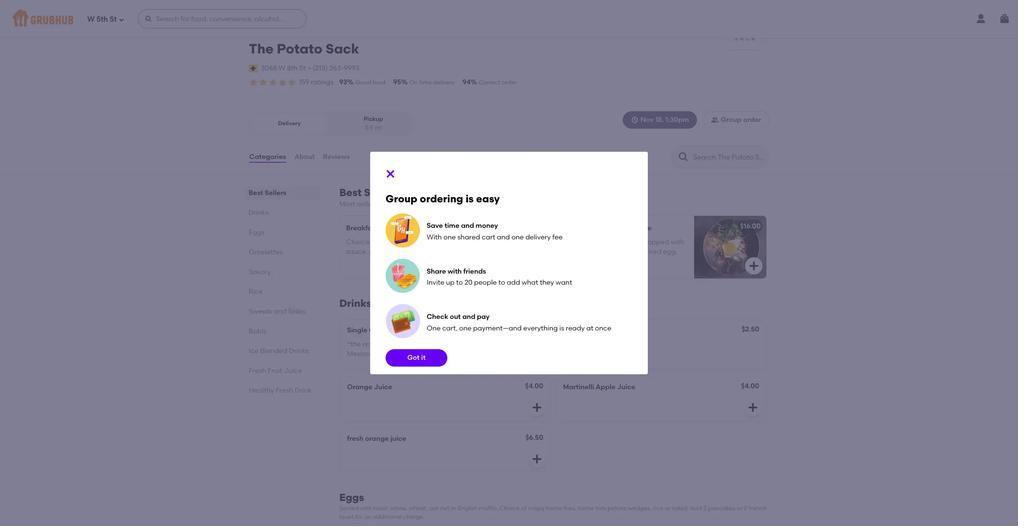 Task type: describe. For each thing, give the bounding box(es) containing it.
fried
[[647, 248, 662, 256]]

and inside sweets and sides tab
[[274, 308, 287, 316]]

nut
[[440, 506, 450, 512]]

orange
[[347, 384, 373, 392]]

2 horizontal spatial one
[[512, 233, 524, 242]]

"finca
[[425, 340, 444, 349]]

pickled
[[563, 248, 586, 256]]

reviews button
[[323, 140, 351, 175]]

share
[[427, 268, 446, 276]]

best sellers tab
[[249, 188, 316, 198]]

263-
[[330, 64, 344, 72]]

fruit
[[268, 367, 283, 375]]

savory tab
[[249, 267, 316, 277]]

categories button
[[249, 140, 287, 175]]

on inside the choice of meat, cheese, scrambled eggs, tater tots, cheese sauce, pico de gallo on the side. served with choice of side.
[[414, 248, 422, 256]]

fried
[[619, 225, 636, 233]]

save time and money image
[[386, 214, 420, 248]]

eggs,
[[464, 238, 482, 246]]

ice blended drinks
[[249, 347, 309, 356]]

once
[[596, 325, 612, 333]]

eggs served with toast, white, wheat, oat nut or english muffin. choice of crispy home fries, tartar tots potato wedges, rice or salad. add 2 pancakes or 2 french toast for an additional charge.
[[340, 492, 767, 521]]

healthy
[[249, 387, 274, 395]]

ready
[[566, 325, 585, 333]]

delivery inside save time and money with one shared cart and one delivery fee
[[526, 233, 551, 242]]

home
[[546, 506, 563, 512]]

st inside main navigation navigation
[[110, 15, 117, 23]]

order for group order
[[744, 116, 762, 124]]

add
[[691, 506, 703, 512]]

add
[[507, 279, 521, 287]]

2 or from the left
[[665, 506, 671, 512]]

best for best sellers most ordered on grubhub
[[340, 187, 362, 199]]

eggs for eggs served with toast, white, wheat, oat nut or english muffin. choice of crispy home fries, tartar tots potato wedges, rice or salad. add 2 pancakes or 2 french toast for an additional charge.
[[340, 492, 364, 504]]

got
[[408, 354, 420, 362]]

one
[[427, 325, 441, 333]]

about
[[295, 153, 315, 161]]

house
[[391, 327, 412, 335]]

healthy fresh drink
[[249, 387, 312, 395]]

soda
[[579, 327, 596, 335]]

1:30pm
[[666, 116, 690, 124]]

5th
[[96, 15, 108, 23]]

omelettes
[[249, 249, 283, 257]]

white,
[[391, 506, 408, 512]]

best sellers most ordered on grubhub
[[340, 187, 424, 208]]

20
[[465, 279, 473, 287]]

can soda
[[564, 327, 596, 335]]

single origin house drip
[[347, 327, 428, 335]]

wedges,
[[629, 506, 652, 512]]

out
[[450, 313, 461, 321]]

0 horizontal spatial svg image
[[749, 261, 760, 272]]

1 vertical spatial of
[[516, 248, 522, 256]]

juice
[[391, 435, 407, 443]]

martinelli
[[564, 384, 595, 392]]

choice inside the choice of meat, cheese, scrambled eggs, tater tots, cheese sauce, pico de gallo on the side. served with choice of side.
[[346, 238, 370, 246]]

of inside eggs served with toast, white, wheat, oat nut or english muffin. choice of crispy home fries, tartar tots potato wedges, rice or salad. add 2 pancakes or 2 french toast for an additional charge.
[[522, 506, 527, 512]]

nov 18, 1:30pm button
[[623, 112, 698, 129]]

breakfast
[[346, 225, 378, 233]]

jalapeno bacon fried rice image
[[695, 216, 767, 279]]

tartar
[[578, 506, 595, 512]]

crispy
[[528, 506, 545, 512]]

best sellers
[[249, 189, 287, 197]]

$4.00 for martinelli apple juice
[[742, 383, 760, 391]]

pico
[[370, 248, 384, 256]]

3 or from the left
[[737, 506, 743, 512]]

eggs for eggs
[[249, 229, 265, 237]]

up
[[446, 279, 455, 287]]

2 vertical spatial drinks
[[289, 347, 309, 356]]

payment—and
[[474, 325, 522, 333]]

muffin.
[[479, 506, 499, 512]]

94
[[463, 78, 471, 86]]

with inside bacon, jalapenos, onions topped with pickled jalapeno and soft fried egg.
[[671, 238, 685, 246]]

fresh orange juice
[[347, 435, 407, 443]]

sweets
[[249, 308, 272, 316]]

additional
[[373, 514, 402, 521]]

cheese,
[[400, 238, 426, 246]]

2 to from the left
[[499, 279, 506, 287]]

served inside the choice of meat, cheese, scrambled eggs, tater tots, cheese sauce, pico de gallo on the side. served with choice of side.
[[452, 248, 475, 256]]

is inside check out and pay one cart, one payment—and everything is ready at once
[[560, 325, 565, 333]]

sweets and sides tab
[[249, 307, 316, 317]]

$16.00
[[741, 223, 761, 231]]

1 side. from the left
[[436, 248, 451, 256]]

with inside 'share with friends invite up to 20 people to add what they want'
[[448, 268, 462, 276]]

boba tab
[[249, 327, 316, 337]]

mexico
[[347, 350, 371, 358]]

18,
[[656, 116, 664, 124]]

2 2 from the left
[[745, 506, 748, 512]]

and inside check out and pay one cart, one payment—and everything is ready at once
[[463, 313, 476, 321]]

*the
[[347, 340, 361, 349]]

toast
[[340, 514, 354, 521]]

w inside button
[[279, 64, 286, 72]]

reverse
[[363, 340, 387, 349]]

apple
[[596, 384, 616, 392]]

subscription pass image
[[249, 65, 259, 72]]

group ordering is easy
[[386, 193, 500, 205]]

3068 w 8th st button
[[261, 63, 307, 74]]

jalapeno
[[588, 248, 617, 256]]

want
[[556, 279, 573, 287]]

1 2 from the left
[[704, 506, 707, 512]]

ice
[[249, 347, 259, 356]]

1 horizontal spatial juice
[[374, 384, 393, 392]]

option group containing pickup
[[249, 112, 414, 136]]

can
[[564, 327, 578, 335]]

9993
[[344, 64, 360, 72]]

mi
[[375, 124, 382, 131]]

check out and pay one cart, one payment—and everything is ready at once
[[427, 313, 612, 333]]

one inside check out and pay one cart, one payment—and everything is ready at once
[[460, 325, 472, 333]]

healthy fresh drink tab
[[249, 386, 316, 396]]

on inside best sellers most ordered on grubhub
[[385, 200, 393, 208]]

correct
[[479, 79, 501, 86]]

fresh fruit juice tab
[[249, 366, 316, 376]]

about button
[[294, 140, 316, 175]]

1 or from the left
[[451, 506, 457, 512]]

choice of meat, cheese, scrambled eggs, tater tots, cheese sauce, pico de gallo on the side. served with choice of side.
[[346, 238, 540, 256]]

bacon,
[[563, 238, 585, 246]]

martinelli apple juice
[[564, 384, 636, 392]]

svg image inside main navigation navigation
[[1000, 13, 1011, 25]]

reviews
[[323, 153, 350, 161]]



Task type: locate. For each thing, give the bounding box(es) containing it.
side.
[[436, 248, 451, 256], [524, 248, 539, 256]]

orangutan
[[388, 340, 423, 349]]

toast,
[[374, 506, 389, 512]]

easy
[[477, 193, 500, 205]]

served
[[452, 248, 475, 256], [340, 506, 359, 512]]

choice right muffin.
[[500, 506, 520, 512]]

bacon
[[596, 225, 617, 233]]

st inside 3068 w 8th st button
[[299, 64, 306, 72]]

0 vertical spatial of
[[371, 238, 378, 246]]

side. down scrambled
[[436, 248, 451, 256]]

1 horizontal spatial side.
[[524, 248, 539, 256]]

1 horizontal spatial eggs
[[340, 492, 364, 504]]

share with friends image
[[386, 259, 420, 294]]

fresh fruit juice
[[249, 367, 302, 375]]

0 horizontal spatial side.
[[436, 248, 451, 256]]

st
[[110, 15, 117, 23], [299, 64, 306, 72]]

orange
[[365, 435, 389, 443]]

159 ratings
[[299, 78, 334, 86]]

of left crispy
[[522, 506, 527, 512]]

of down cheese
[[516, 248, 522, 256]]

cart,
[[443, 325, 458, 333]]

sellers for best sellers
[[265, 189, 287, 197]]

1 horizontal spatial is
[[560, 325, 565, 333]]

charge.
[[403, 514, 425, 521]]

1 vertical spatial order
[[744, 116, 762, 124]]

sides
[[288, 308, 306, 316]]

1 horizontal spatial $4.00
[[742, 383, 760, 391]]

1 horizontal spatial served
[[452, 248, 475, 256]]

0 horizontal spatial delivery
[[434, 79, 455, 86]]

origin
[[369, 327, 390, 335]]

1 vertical spatial rice
[[249, 288, 263, 296]]

save
[[427, 222, 443, 230]]

and left sides
[[274, 308, 287, 316]]

8th
[[287, 64, 298, 72]]

0 horizontal spatial w
[[87, 15, 95, 23]]

with down the tater
[[477, 248, 490, 256]]

1 to from the left
[[457, 279, 463, 287]]

1 horizontal spatial best
[[340, 187, 362, 199]]

order inside "button"
[[744, 116, 762, 124]]

juice for martinelli apple juice
[[618, 384, 636, 392]]

$4.25
[[526, 326, 544, 334]]

0 vertical spatial order
[[502, 79, 517, 86]]

0 vertical spatial is
[[466, 193, 474, 205]]

with inside eggs served with toast, white, wheat, oat nut or english muffin. choice of crispy home fries, tartar tots potato wedges, rice or salad. add 2 pancakes or 2 french toast for an additional charge.
[[360, 506, 372, 512]]

english
[[458, 506, 478, 512]]

0 horizontal spatial best
[[249, 189, 263, 197]]

time right save
[[445, 222, 460, 230]]

order right correct
[[502, 79, 517, 86]]

for
[[355, 514, 363, 521]]

fresh
[[249, 367, 266, 375], [276, 387, 293, 395]]

good food
[[356, 79, 386, 86]]

choice
[[492, 248, 514, 256]]

and down the onions
[[619, 248, 632, 256]]

1 horizontal spatial choice
[[500, 506, 520, 512]]

eggs tab
[[249, 228, 316, 238]]

drinks down best sellers
[[249, 209, 269, 217]]

1 vertical spatial st
[[299, 64, 306, 72]]

sellers inside best sellers most ordered on grubhub
[[364, 187, 398, 199]]

scrambled
[[427, 238, 462, 246]]

w inside main navigation navigation
[[87, 15, 95, 23]]

tater
[[483, 238, 500, 246]]

and up choice
[[497, 233, 510, 242]]

the potato sack
[[249, 41, 360, 57]]

0 horizontal spatial drinks
[[249, 209, 269, 217]]

0 vertical spatial st
[[110, 15, 117, 23]]

served inside eggs served with toast, white, wheat, oat nut or english muffin. choice of crispy home fries, tartar tots potato wedges, rice or salad. add 2 pancakes or 2 french toast for an additional charge.
[[340, 506, 359, 512]]

2 horizontal spatial or
[[737, 506, 743, 512]]

1 vertical spatial drinks
[[340, 298, 372, 310]]

1 horizontal spatial group
[[721, 116, 742, 124]]

0 horizontal spatial group
[[386, 193, 418, 205]]

or right nut
[[451, 506, 457, 512]]

one right with
[[444, 233, 456, 242]]

1 horizontal spatial st
[[299, 64, 306, 72]]

group right people icon
[[721, 116, 742, 124]]

w left 8th
[[279, 64, 286, 72]]

0 vertical spatial svg image
[[1000, 13, 1011, 25]]

potato
[[608, 506, 627, 512]]

sellers for best sellers most ordered on grubhub
[[364, 187, 398, 199]]

got it
[[408, 354, 426, 362]]

2 right add
[[704, 506, 707, 512]]

orange juice
[[347, 384, 393, 392]]

$6.50
[[526, 434, 544, 443]]

potato
[[277, 41, 323, 57]]

1 horizontal spatial delivery
[[526, 233, 551, 242]]

and right out
[[463, 313, 476, 321]]

1 vertical spatial delivery
[[526, 233, 551, 242]]

at
[[587, 325, 594, 333]]

1 vertical spatial choice
[[500, 506, 520, 512]]

eggs up the toast at bottom
[[340, 492, 364, 504]]

juice right fruit
[[284, 367, 302, 375]]

delivery
[[434, 79, 455, 86], [526, 233, 551, 242]]

1 horizontal spatial w
[[279, 64, 286, 72]]

tots,
[[501, 238, 515, 246]]

everything
[[524, 325, 558, 333]]

0 vertical spatial w
[[87, 15, 95, 23]]

rice down savory
[[249, 288, 263, 296]]

drinks right blended
[[289, 347, 309, 356]]

check out and pay image
[[386, 305, 421, 339]]

choice up sauce,
[[346, 238, 370, 246]]

2 vertical spatial of
[[522, 506, 527, 512]]

2 horizontal spatial juice
[[618, 384, 636, 392]]

*the reverse orangutan  "finca kassandra"   huatusco, mexico
[[347, 340, 517, 358]]

the potato sack logo image
[[729, 15, 762, 49]]

group inside "button"
[[721, 116, 742, 124]]

they
[[540, 279, 555, 287]]

best inside best sellers most ordered on grubhub
[[340, 187, 362, 199]]

money
[[476, 222, 498, 230]]

correct order
[[479, 79, 517, 86]]

order for correct order
[[502, 79, 517, 86]]

omelettes tab
[[249, 248, 316, 258]]

st left the •
[[299, 64, 306, 72]]

eggs inside eggs served with toast, white, wheat, oat nut or english muffin. choice of crispy home fries, tartar tots potato wedges, rice or salad. add 2 pancakes or 2 french toast for an additional charge.
[[340, 492, 364, 504]]

juice for fresh fruit juice
[[284, 367, 302, 375]]

or left the french at the right bottom of the page
[[737, 506, 743, 512]]

drink
[[295, 387, 312, 395]]

rice inside tab
[[249, 288, 263, 296]]

the
[[423, 248, 434, 256]]

1 vertical spatial svg image
[[749, 261, 760, 272]]

with up up
[[448, 268, 462, 276]]

nov
[[641, 116, 654, 124]]

sellers
[[364, 187, 398, 199], [265, 189, 287, 197]]

sack
[[326, 41, 360, 57]]

Search The Potato Sack search field
[[693, 153, 767, 162]]

1 horizontal spatial rice
[[637, 225, 652, 233]]

0 horizontal spatial or
[[451, 506, 457, 512]]

best up most
[[340, 187, 362, 199]]

single
[[347, 327, 368, 335]]

time right on
[[419, 79, 432, 86]]

0 vertical spatial served
[[452, 248, 475, 256]]

1 horizontal spatial order
[[744, 116, 762, 124]]

svg image
[[145, 15, 153, 23], [119, 17, 125, 22], [631, 116, 639, 124], [385, 168, 397, 180], [532, 402, 543, 414], [748, 402, 759, 414], [532, 454, 543, 466]]

kassandra"
[[446, 340, 483, 349]]

star icon image
[[249, 78, 259, 87], [259, 78, 268, 87], [268, 78, 278, 87], [278, 78, 288, 87], [288, 78, 297, 87], [288, 78, 297, 87]]

0 vertical spatial group
[[721, 116, 742, 124]]

delivery left fee
[[526, 233, 551, 242]]

juice inside fresh fruit juice tab
[[284, 367, 302, 375]]

and up shared at the left
[[461, 222, 474, 230]]

0 vertical spatial time
[[419, 79, 432, 86]]

rice tab
[[249, 287, 316, 297]]

95
[[394, 78, 402, 86]]

delivery left 94 at the left top
[[434, 79, 455, 86]]

fee
[[553, 233, 563, 242]]

eggs inside tab
[[249, 229, 265, 237]]

0 horizontal spatial to
[[457, 279, 463, 287]]

0 horizontal spatial eggs
[[249, 229, 265, 237]]

0 vertical spatial delivery
[[434, 79, 455, 86]]

fresh left drink
[[276, 387, 293, 395]]

1 vertical spatial eggs
[[340, 492, 364, 504]]

0 vertical spatial drinks
[[249, 209, 269, 217]]

0 horizontal spatial rice
[[249, 288, 263, 296]]

group for group order
[[721, 116, 742, 124]]

and inside bacon, jalapenos, onions topped with pickled jalapeno and soft fried egg.
[[619, 248, 632, 256]]

people icon image
[[712, 116, 720, 124]]

is left ready
[[560, 325, 565, 333]]

1 horizontal spatial drinks
[[289, 347, 309, 356]]

burrito
[[380, 225, 403, 233]]

0 horizontal spatial time
[[419, 79, 432, 86]]

sellers inside tab
[[265, 189, 287, 197]]

0 horizontal spatial served
[[340, 506, 359, 512]]

st right 5th
[[110, 15, 117, 23]]

with inside the choice of meat, cheese, scrambled eggs, tater tots, cheese sauce, pico de gallo on the side. served with choice of side.
[[477, 248, 490, 256]]

2 left the french at the right bottom of the page
[[745, 506, 748, 512]]

choice
[[346, 238, 370, 246], [500, 506, 520, 512]]

1 vertical spatial w
[[279, 64, 286, 72]]

eggs
[[249, 229, 265, 237], [340, 492, 364, 504]]

breakfast burrito
[[346, 225, 403, 233]]

1 $4.00 from the left
[[526, 383, 544, 391]]

0 horizontal spatial order
[[502, 79, 517, 86]]

on right ordered
[[385, 200, 393, 208]]

fresh left fruit
[[249, 367, 266, 375]]

served down eggs,
[[452, 248, 475, 256]]

0 horizontal spatial is
[[466, 193, 474, 205]]

savory
[[249, 268, 271, 276]]

1 horizontal spatial on
[[414, 248, 422, 256]]

0 horizontal spatial on
[[385, 200, 393, 208]]

drinks up single
[[340, 298, 372, 310]]

order right people icon
[[744, 116, 762, 124]]

juice right apple
[[618, 384, 636, 392]]

with up 'egg.'
[[671, 238, 685, 246]]

or right rice
[[665, 506, 671, 512]]

0 horizontal spatial fresh
[[249, 367, 266, 375]]

0 horizontal spatial st
[[110, 15, 117, 23]]

main navigation navigation
[[0, 0, 1019, 38]]

on
[[385, 200, 393, 208], [414, 248, 422, 256]]

1 horizontal spatial fresh
[[276, 387, 293, 395]]

2 side. from the left
[[524, 248, 539, 256]]

0 vertical spatial on
[[385, 200, 393, 208]]

jalapenos,
[[587, 238, 621, 246]]

soft
[[633, 248, 645, 256]]

is
[[466, 193, 474, 205], [560, 325, 565, 333]]

oat
[[429, 506, 439, 512]]

0 horizontal spatial $4.00
[[526, 383, 544, 391]]

people
[[474, 279, 497, 287]]

best up drinks tab
[[249, 189, 263, 197]]

best inside best sellers tab
[[249, 189, 263, 197]]

1 vertical spatial served
[[340, 506, 359, 512]]

0 vertical spatial choice
[[346, 238, 370, 246]]

1 vertical spatial on
[[414, 248, 422, 256]]

1 horizontal spatial one
[[460, 325, 472, 333]]

drinks tab
[[249, 208, 316, 218]]

option group
[[249, 112, 414, 136]]

french
[[749, 506, 767, 512]]

rice
[[637, 225, 652, 233], [249, 288, 263, 296]]

rice right fried
[[637, 225, 652, 233]]

sellers up ordered
[[364, 187, 398, 199]]

pickup
[[364, 116, 383, 123]]

one down out
[[460, 325, 472, 333]]

1 horizontal spatial 2
[[745, 506, 748, 512]]

svg image inside 'nov 18, 1:30pm' button
[[631, 116, 639, 124]]

with up an
[[360, 506, 372, 512]]

2 horizontal spatial drinks
[[340, 298, 372, 310]]

0 vertical spatial fresh
[[249, 367, 266, 375]]

$4.00 for orange juice
[[526, 383, 544, 391]]

group order
[[721, 116, 762, 124]]

on down cheese,
[[414, 248, 422, 256]]

0 horizontal spatial juice
[[284, 367, 302, 375]]

on
[[410, 79, 418, 86]]

grubhub
[[395, 200, 424, 208]]

juice right orange
[[374, 384, 393, 392]]

to
[[457, 279, 463, 287], [499, 279, 506, 287]]

0 horizontal spatial sellers
[[265, 189, 287, 197]]

w left 5th
[[87, 15, 95, 23]]

time inside save time and money with one shared cart and one delivery fee
[[445, 222, 460, 230]]

one up choice
[[512, 233, 524, 242]]

1 horizontal spatial to
[[499, 279, 506, 287]]

0.9
[[365, 124, 373, 131]]

svg image
[[1000, 13, 1011, 25], [749, 261, 760, 272]]

pay
[[477, 313, 490, 321]]

eggs up omelettes
[[249, 229, 265, 237]]

one
[[444, 233, 456, 242], [512, 233, 524, 242], [460, 325, 472, 333]]

0 vertical spatial rice
[[637, 225, 652, 233]]

search icon image
[[678, 152, 690, 163]]

served up the toast at bottom
[[340, 506, 359, 512]]

1 horizontal spatial svg image
[[1000, 13, 1011, 25]]

159
[[299, 78, 309, 86]]

tots
[[596, 506, 607, 512]]

1 horizontal spatial sellers
[[364, 187, 398, 199]]

0 horizontal spatial choice
[[346, 238, 370, 246]]

1 vertical spatial fresh
[[276, 387, 293, 395]]

ice blended drinks tab
[[249, 346, 316, 357]]

is left easy
[[466, 193, 474, 205]]

0 horizontal spatial 2
[[704, 506, 707, 512]]

drip
[[414, 327, 428, 335]]

choice inside eggs served with toast, white, wheat, oat nut or english muffin. choice of crispy home fries, tartar tots potato wedges, rice or salad. add 2 pancakes or 2 french toast for an additional charge.
[[500, 506, 520, 512]]

group
[[721, 116, 742, 124], [386, 193, 418, 205]]

cheese
[[517, 238, 540, 246]]

1 vertical spatial group
[[386, 193, 418, 205]]

1 vertical spatial time
[[445, 222, 460, 230]]

best for best sellers
[[249, 189, 263, 197]]

$2.50
[[742, 326, 760, 334]]

of up pico at left
[[371, 238, 378, 246]]

1 horizontal spatial time
[[445, 222, 460, 230]]

order
[[502, 79, 517, 86], [744, 116, 762, 124]]

meat,
[[380, 238, 399, 246]]

group up burrito
[[386, 193, 418, 205]]

onions
[[623, 238, 644, 246]]

time for on
[[419, 79, 432, 86]]

0 vertical spatial eggs
[[249, 229, 265, 237]]

side. down cheese
[[524, 248, 539, 256]]

sellers up drinks tab
[[265, 189, 287, 197]]

cart
[[482, 233, 496, 242]]

group for group ordering is easy
[[386, 193, 418, 205]]

time for save
[[445, 222, 460, 230]]

gallo
[[396, 248, 412, 256]]

friends
[[464, 268, 487, 276]]

1 vertical spatial is
[[560, 325, 565, 333]]

to left 20
[[457, 279, 463, 287]]

1 horizontal spatial or
[[665, 506, 671, 512]]

invite
[[427, 279, 445, 287]]

0 horizontal spatial one
[[444, 233, 456, 242]]

2 $4.00 from the left
[[742, 383, 760, 391]]

to left the add
[[499, 279, 506, 287]]



Task type: vqa. For each thing, say whether or not it's contained in the screenshot.
second 'off' from the right
no



